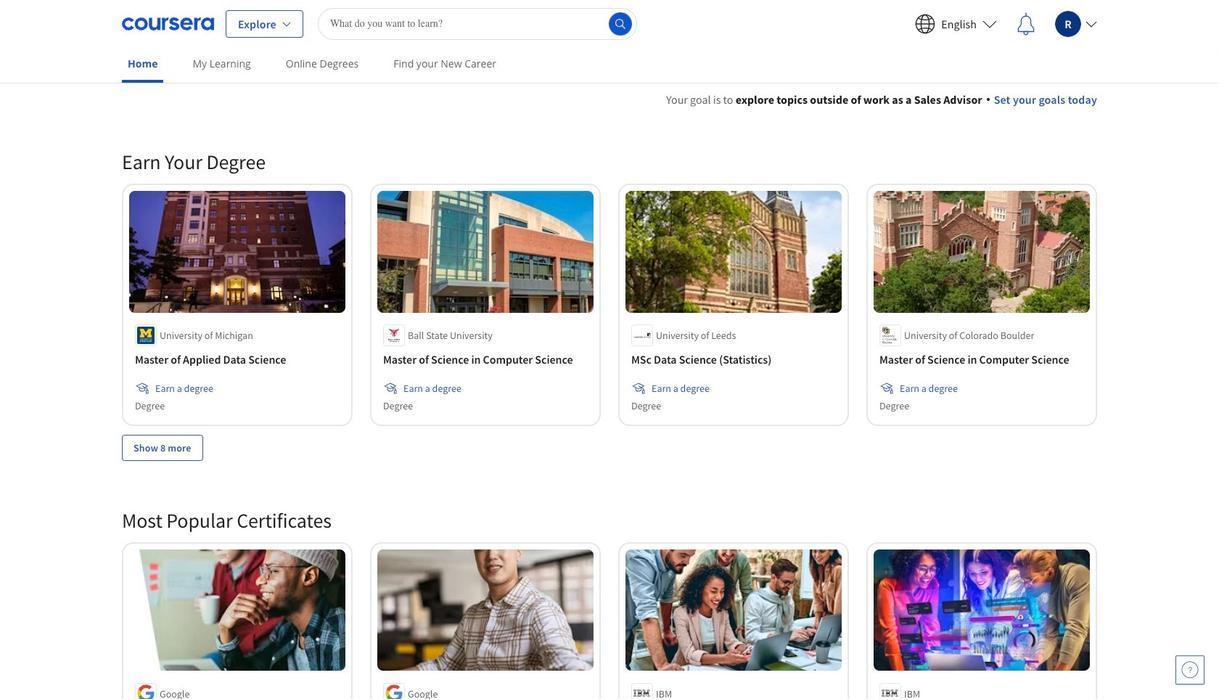 Task type: locate. For each thing, give the bounding box(es) containing it.
help center image
[[1182, 661, 1199, 679]]

coursera image
[[122, 12, 214, 35]]

main content
[[0, 73, 1220, 699]]

earn your degree collection element
[[113, 126, 1106, 484]]

None search field
[[318, 8, 637, 40]]

What do you want to learn? text field
[[318, 8, 637, 40]]



Task type: describe. For each thing, give the bounding box(es) containing it.
most popular certificates collection element
[[113, 484, 1106, 699]]



Task type: vqa. For each thing, say whether or not it's contained in the screenshot.
'Earn Your Degree Collection' element
yes



